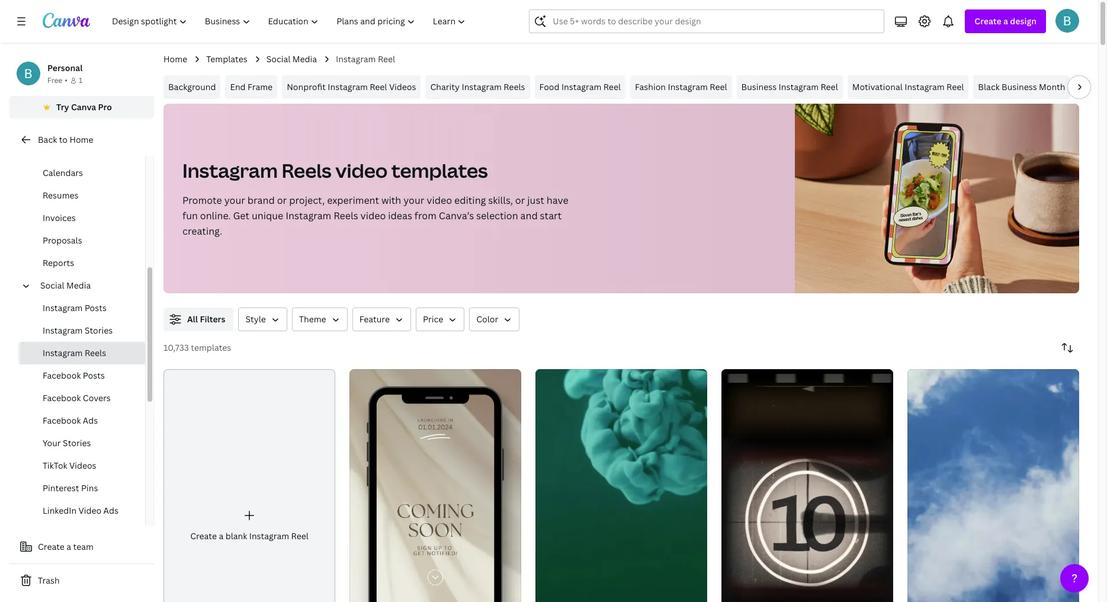 Task type: describe. For each thing, give the bounding box(es) containing it.
a for blank
[[219, 530, 224, 542]]

month
[[1040, 81, 1066, 92]]

2 your from the left
[[404, 194, 425, 207]]

0 vertical spatial videos
[[389, 81, 416, 92]]

stories for your stories
[[63, 437, 91, 449]]

facebook for facebook ads
[[43, 415, 81, 426]]

brand
[[248, 194, 275, 207]]

tiktok
[[43, 460, 67, 471]]

canva
[[71, 101, 96, 113]]

personal
[[47, 62, 83, 73]]

tiktok videos link
[[19, 455, 145, 477]]

covers
[[83, 392, 111, 404]]

background
[[168, 81, 216, 92]]

resumes
[[43, 190, 79, 201]]

team
[[73, 541, 94, 552]]

linkedin video ads link
[[19, 500, 145, 522]]

reports
[[43, 257, 74, 268]]

diwali i
[[1080, 81, 1108, 92]]

fashion
[[635, 81, 666, 92]]

fun
[[183, 209, 198, 222]]

facebook covers
[[43, 392, 111, 404]]

fashion instagram reel link
[[631, 75, 732, 99]]

price
[[423, 314, 443, 325]]

create a team button
[[9, 535, 154, 559]]

business inside business instagram reel link
[[742, 81, 777, 92]]

business instagram reel
[[742, 81, 838, 92]]

color button
[[470, 308, 520, 331]]

motivational instagram reel link
[[848, 75, 969, 99]]

1 or from the left
[[277, 194, 287, 207]]

facebook for facebook posts
[[43, 370, 81, 381]]

try
[[56, 101, 69, 113]]

nonprofit instagram reel videos link
[[282, 75, 421, 99]]

templates
[[206, 53, 248, 65]]

charity instagram reels link
[[426, 75, 530, 99]]

fashion instagram reel
[[635, 81, 728, 92]]

1 vertical spatial templates
[[191, 342, 231, 353]]

pro
[[98, 101, 112, 113]]

0 horizontal spatial ads
[[83, 415, 98, 426]]

pins
[[81, 482, 98, 494]]

feature
[[360, 314, 390, 325]]

brad klo image
[[1056, 9, 1080, 33]]

create for create a blank instagram reel
[[190, 530, 217, 542]]

proposals link
[[19, 229, 145, 252]]

just
[[528, 194, 545, 207]]

templates link
[[206, 53, 248, 66]]

black business month
[[979, 81, 1066, 92]]

create for create a design
[[975, 15, 1002, 27]]

food
[[540, 81, 560, 92]]

0 vertical spatial video
[[336, 158, 388, 183]]

stories for instagram stories
[[85, 325, 113, 336]]

canva's
[[439, 209, 474, 222]]

home inside the back to home link
[[70, 134, 93, 145]]

reel for nonprofit instagram reel videos
[[370, 81, 387, 92]]

0 vertical spatial templates
[[392, 158, 488, 183]]

all filters button
[[164, 308, 234, 331]]

get
[[233, 209, 250, 222]]

promote your brand or project, experiment with your video editing skills, or just have fun online. get unique instagram reels video ideas from canva's selection and start creating.
[[183, 194, 569, 238]]

frame
[[248, 81, 273, 92]]

instagram stories link
[[19, 319, 145, 342]]

theme button
[[292, 308, 348, 331]]

posts for facebook posts
[[83, 370, 105, 381]]

end frame
[[230, 81, 273, 92]]

nonprofit instagram reel videos
[[287, 81, 416, 92]]

0 vertical spatial social media link
[[267, 53, 317, 66]]

pinterest
[[43, 482, 79, 494]]

10,733
[[164, 342, 189, 353]]

end frame link
[[225, 75, 277, 99]]

1 vertical spatial social media link
[[36, 274, 138, 297]]

Sort by button
[[1056, 336, 1080, 360]]

1 horizontal spatial ads
[[103, 505, 119, 516]]

pinterest pins
[[43, 482, 98, 494]]

posts for instagram posts
[[85, 302, 107, 314]]

2 or from the left
[[516, 194, 525, 207]]

10,733 templates
[[164, 342, 231, 353]]

reports link
[[19, 252, 145, 274]]

promote
[[183, 194, 222, 207]]

create a blank instagram reel link
[[164, 369, 335, 602]]

create a blank instagram reel element
[[164, 369, 335, 602]]

tiktok videos
[[43, 460, 96, 471]]

create for create a team
[[38, 541, 65, 552]]

facebook posts
[[43, 370, 105, 381]]

•
[[65, 75, 68, 85]]

and
[[521, 209, 538, 222]]

social media for the bottom social media link
[[40, 280, 91, 291]]

try canva pro button
[[9, 96, 154, 119]]

all filters
[[187, 314, 225, 325]]

facebook posts link
[[19, 364, 145, 387]]

design
[[1011, 15, 1037, 27]]

linkedin video ads
[[43, 505, 119, 516]]

instagram reel
[[336, 53, 395, 65]]

selection
[[477, 209, 518, 222]]

charity
[[431, 81, 460, 92]]

diwali i link
[[1075, 75, 1108, 99]]

experiment
[[327, 194, 379, 207]]

blank
[[226, 530, 247, 542]]

business instagram reel link
[[737, 75, 843, 99]]



Task type: locate. For each thing, give the bounding box(es) containing it.
instagram reels video templates
[[183, 158, 488, 183]]

1 horizontal spatial templates
[[392, 158, 488, 183]]

diwali
[[1080, 81, 1104, 92]]

resumes link
[[19, 184, 145, 207]]

home right to
[[70, 134, 93, 145]]

2 business from the left
[[1002, 81, 1038, 92]]

style
[[246, 314, 266, 325]]

3 facebook from the top
[[43, 415, 81, 426]]

linkedin
[[43, 505, 77, 516]]

social media link up the instagram posts
[[36, 274, 138, 297]]

have
[[547, 194, 569, 207]]

1 horizontal spatial a
[[219, 530, 224, 542]]

1 business from the left
[[742, 81, 777, 92]]

0 horizontal spatial videos
[[69, 460, 96, 471]]

creating.
[[183, 225, 222, 238]]

instagram stories
[[43, 325, 113, 336]]

your
[[43, 437, 61, 449]]

your stories
[[43, 437, 91, 449]]

create inside dropdown button
[[975, 15, 1002, 27]]

try canva pro
[[56, 101, 112, 113]]

create inside button
[[38, 541, 65, 552]]

1 horizontal spatial create
[[190, 530, 217, 542]]

free •
[[47, 75, 68, 85]]

facebook up your stories
[[43, 415, 81, 426]]

a left team
[[67, 541, 71, 552]]

facebook covers link
[[19, 387, 145, 410]]

videos left charity
[[389, 81, 416, 92]]

instagram posts
[[43, 302, 107, 314]]

0 horizontal spatial or
[[277, 194, 287, 207]]

0 horizontal spatial media
[[66, 280, 91, 291]]

proposals
[[43, 235, 82, 246]]

1 horizontal spatial or
[[516, 194, 525, 207]]

video
[[79, 505, 101, 516]]

reels
[[504, 81, 525, 92], [282, 158, 332, 183], [334, 209, 358, 222], [85, 347, 106, 359]]

0 vertical spatial social media
[[267, 53, 317, 65]]

i
[[1106, 81, 1108, 92]]

start
[[540, 209, 562, 222]]

posts up instagram stories link
[[85, 302, 107, 314]]

templates
[[392, 158, 488, 183], [191, 342, 231, 353]]

reel
[[378, 53, 395, 65], [370, 81, 387, 92], [604, 81, 621, 92], [710, 81, 728, 92], [821, 81, 838, 92], [947, 81, 964, 92], [291, 530, 309, 542]]

2 horizontal spatial create
[[975, 15, 1002, 27]]

charity instagram reels
[[431, 81, 525, 92]]

top level navigation element
[[104, 9, 476, 33]]

stories inside your stories link
[[63, 437, 91, 449]]

1 horizontal spatial social media
[[267, 53, 317, 65]]

1 vertical spatial media
[[66, 280, 91, 291]]

invoices
[[43, 212, 76, 223]]

0 vertical spatial home
[[164, 53, 187, 65]]

reel for business instagram reel
[[821, 81, 838, 92]]

project,
[[289, 194, 325, 207]]

0 vertical spatial ads
[[83, 415, 98, 426]]

social media link up nonprofit on the left
[[267, 53, 317, 66]]

a left design
[[1004, 15, 1009, 27]]

stories down the facebook ads link
[[63, 437, 91, 449]]

feature button
[[352, 308, 411, 331]]

1 horizontal spatial your
[[404, 194, 425, 207]]

0 vertical spatial stories
[[85, 325, 113, 336]]

2 facebook from the top
[[43, 392, 81, 404]]

a left blank
[[219, 530, 224, 542]]

your stories link
[[19, 432, 145, 455]]

0 horizontal spatial templates
[[191, 342, 231, 353]]

a inside dropdown button
[[1004, 15, 1009, 27]]

food instagram reel link
[[535, 75, 626, 99]]

0 horizontal spatial create
[[38, 541, 65, 552]]

or
[[277, 194, 287, 207], [516, 194, 525, 207]]

posts inside facebook posts link
[[83, 370, 105, 381]]

1 vertical spatial social
[[40, 280, 64, 291]]

create left design
[[975, 15, 1002, 27]]

free
[[47, 75, 62, 85]]

1 vertical spatial videos
[[69, 460, 96, 471]]

social media for top social media link
[[267, 53, 317, 65]]

0 horizontal spatial home
[[70, 134, 93, 145]]

motivational
[[853, 81, 903, 92]]

video up from
[[427, 194, 452, 207]]

reel for motivational instagram reel
[[947, 81, 964, 92]]

social media link
[[267, 53, 317, 66], [36, 274, 138, 297]]

online.
[[200, 209, 231, 222]]

food instagram reel
[[540, 81, 621, 92]]

1 horizontal spatial social media link
[[267, 53, 317, 66]]

0 vertical spatial social
[[267, 53, 291, 65]]

facebook for facebook covers
[[43, 392, 81, 404]]

1 vertical spatial ads
[[103, 505, 119, 516]]

1 horizontal spatial media
[[293, 53, 317, 65]]

all
[[187, 314, 198, 325]]

letterheads link
[[19, 139, 145, 162]]

calendars link
[[19, 162, 145, 184]]

None search field
[[529, 9, 885, 33]]

your
[[224, 194, 245, 207], [404, 194, 425, 207]]

1 your from the left
[[224, 194, 245, 207]]

posts inside instagram posts link
[[85, 302, 107, 314]]

create a design
[[975, 15, 1037, 27]]

stories down instagram posts link
[[85, 325, 113, 336]]

reels up project,
[[282, 158, 332, 183]]

reels left food
[[504, 81, 525, 92]]

or left just at top
[[516, 194, 525, 207]]

create a team
[[38, 541, 94, 552]]

2 vertical spatial facebook
[[43, 415, 81, 426]]

ideas
[[388, 209, 412, 222]]

1 facebook from the top
[[43, 370, 81, 381]]

1 horizontal spatial videos
[[389, 81, 416, 92]]

letterheads
[[43, 145, 91, 156]]

create a blank instagram reel
[[190, 530, 309, 542]]

video up experiment
[[336, 158, 388, 183]]

social media inside social media link
[[40, 280, 91, 291]]

2 vertical spatial video
[[361, 209, 386, 222]]

reels down instagram stories link
[[85, 347, 106, 359]]

0 vertical spatial posts
[[85, 302, 107, 314]]

templates down filters
[[191, 342, 231, 353]]

social media up nonprofit on the left
[[267, 53, 317, 65]]

a for team
[[67, 541, 71, 552]]

Search search field
[[553, 10, 877, 33]]

reel for fashion instagram reel
[[710, 81, 728, 92]]

1 horizontal spatial home
[[164, 53, 187, 65]]

social for the bottom social media link
[[40, 280, 64, 291]]

trash
[[38, 575, 60, 586]]

black business month link
[[974, 75, 1071, 99]]

video
[[336, 158, 388, 183], [427, 194, 452, 207], [361, 209, 386, 222]]

back to home link
[[9, 128, 154, 152]]

1 vertical spatial social media
[[40, 280, 91, 291]]

0 vertical spatial facebook
[[43, 370, 81, 381]]

home
[[164, 53, 187, 65], [70, 134, 93, 145]]

ads
[[83, 415, 98, 426], [103, 505, 119, 516]]

1 vertical spatial facebook
[[43, 392, 81, 404]]

1 vertical spatial stories
[[63, 437, 91, 449]]

facebook down the instagram reels
[[43, 370, 81, 381]]

your up get
[[224, 194, 245, 207]]

create left blank
[[190, 530, 217, 542]]

or right the brand
[[277, 194, 287, 207]]

1 horizontal spatial social
[[267, 53, 291, 65]]

a for design
[[1004, 15, 1009, 27]]

templates up editing
[[392, 158, 488, 183]]

color
[[477, 314, 499, 325]]

back to home
[[38, 134, 93, 145]]

facebook ads link
[[19, 410, 145, 432]]

reels down experiment
[[334, 209, 358, 222]]

0 horizontal spatial social media
[[40, 280, 91, 291]]

home up background
[[164, 53, 187, 65]]

videos down your stories link
[[69, 460, 96, 471]]

0 horizontal spatial a
[[67, 541, 71, 552]]

1 vertical spatial posts
[[83, 370, 105, 381]]

media down reports link
[[66, 280, 91, 291]]

motivational instagram reel
[[853, 81, 964, 92]]

2 horizontal spatial a
[[1004, 15, 1009, 27]]

posts
[[85, 302, 107, 314], [83, 370, 105, 381]]

home link
[[164, 53, 187, 66]]

create left team
[[38, 541, 65, 552]]

calendars
[[43, 167, 83, 178]]

skills,
[[489, 194, 513, 207]]

0 horizontal spatial business
[[742, 81, 777, 92]]

social media down reports on the top of the page
[[40, 280, 91, 291]]

1
[[79, 75, 83, 85]]

ads down covers
[[83, 415, 98, 426]]

your up from
[[404, 194, 425, 207]]

facebook up facebook ads
[[43, 392, 81, 404]]

1 vertical spatial video
[[427, 194, 452, 207]]

reels inside promote your brand or project, experiment with your video editing skills, or just have fun online. get unique instagram reels video ideas from canva's selection and start creating.
[[334, 209, 358, 222]]

invoices link
[[19, 207, 145, 229]]

background link
[[164, 75, 221, 99]]

0 horizontal spatial your
[[224, 194, 245, 207]]

0 vertical spatial media
[[293, 53, 317, 65]]

social for top social media link
[[267, 53, 291, 65]]

theme
[[299, 314, 326, 325]]

business
[[742, 81, 777, 92], [1002, 81, 1038, 92]]

1 vertical spatial home
[[70, 134, 93, 145]]

video down the with
[[361, 209, 386, 222]]

social down reports on the top of the page
[[40, 280, 64, 291]]

0 horizontal spatial social media link
[[36, 274, 138, 297]]

nonprofit
[[287, 81, 326, 92]]

editing
[[455, 194, 486, 207]]

create a design button
[[966, 9, 1047, 33]]

end
[[230, 81, 246, 92]]

instagram inside promote your brand or project, experiment with your video editing skills, or just have fun online. get unique instagram reels video ideas from canva's selection and start creating.
[[286, 209, 331, 222]]

1 horizontal spatial business
[[1002, 81, 1038, 92]]

with
[[382, 194, 401, 207]]

instagram posts link
[[19, 297, 145, 319]]

social
[[267, 53, 291, 65], [40, 280, 64, 291]]

social up frame
[[267, 53, 291, 65]]

a inside button
[[67, 541, 71, 552]]

stories inside instagram stories link
[[85, 325, 113, 336]]

business inside the black business month "link"
[[1002, 81, 1038, 92]]

to
[[59, 134, 68, 145]]

reel for food instagram reel
[[604, 81, 621, 92]]

filters
[[200, 314, 225, 325]]

ads right video
[[103, 505, 119, 516]]

posts up covers
[[83, 370, 105, 381]]

media up nonprofit on the left
[[293, 53, 317, 65]]

0 horizontal spatial social
[[40, 280, 64, 291]]

from
[[415, 209, 437, 222]]

price button
[[416, 308, 465, 331]]



Task type: vqa. For each thing, say whether or not it's contained in the screenshot.
Videos within "link"
yes



